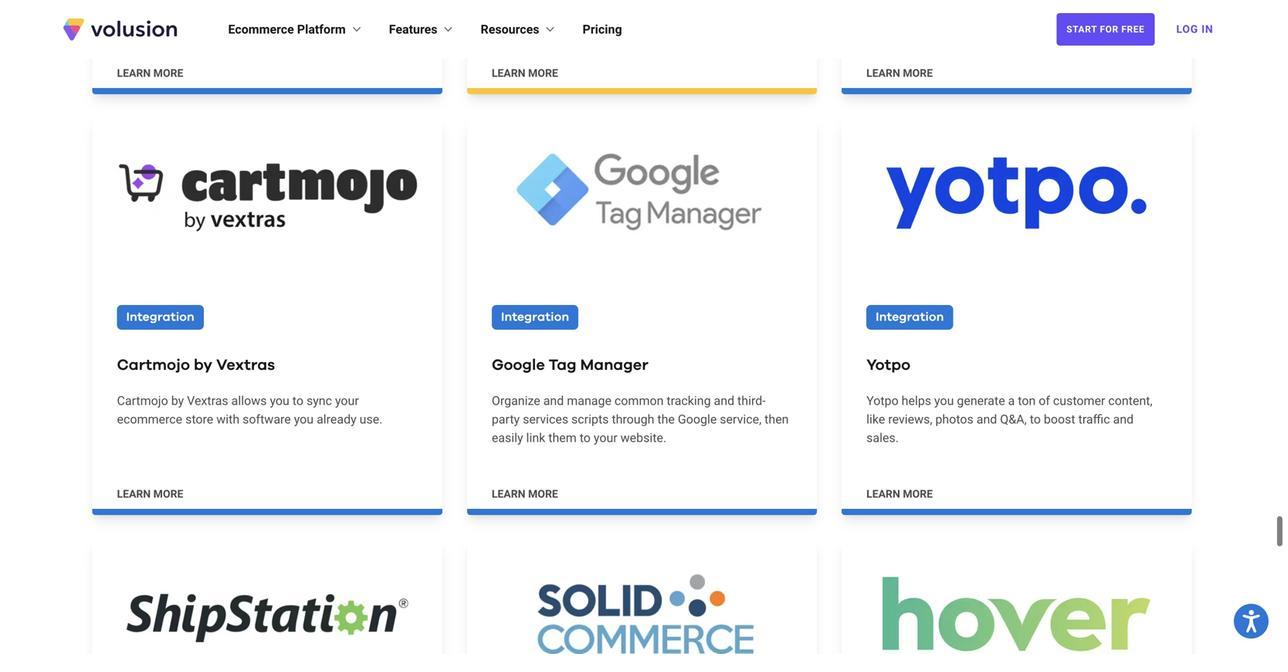 Task type: describe. For each thing, give the bounding box(es) containing it.
ecommerce
[[117, 412, 182, 427]]

features
[[389, 22, 438, 37]]

cartmojo for cartmojo by vextras
[[117, 358, 190, 373]]

1 horizontal spatial you
[[294, 412, 314, 427]]

log in
[[1177, 23, 1214, 36]]

by for cartmojo by vextras allows you to sync your ecommerce store with software you already use.
[[171, 394, 184, 408]]

service,
[[720, 412, 762, 427]]

website.
[[621, 431, 667, 445]]

integration for cartmojo
[[126, 311, 195, 324]]

start for free link
[[1057, 13, 1155, 46]]

to inside 'cartmojo by vextras allows you to sync your ecommerce store with software you already use.'
[[293, 394, 304, 408]]

yotpo image
[[842, 119, 1192, 268]]

helps
[[902, 394, 932, 408]]

scripts
[[572, 412, 609, 427]]

vextras for cartmojo by vextras allows you to sync your ecommerce store with software you already use.
[[187, 394, 228, 408]]

pricing link
[[583, 20, 622, 39]]

generate
[[957, 394, 1006, 408]]

cartmojo by vextras allows you to sync your ecommerce store with software you already use.
[[117, 394, 383, 427]]

content,
[[1109, 394, 1153, 408]]

2 learn more link from the left
[[467, 0, 817, 94]]

yotpo for yotpo helps you generate a ton of customer content, like reviews, photos and q&a, to boost traffic and sales.
[[867, 394, 899, 408]]

and up service,
[[714, 394, 735, 408]]

ecommerce platform
[[228, 22, 346, 37]]

sales.
[[867, 431, 899, 445]]

pricing
[[583, 22, 622, 37]]

tag
[[549, 358, 577, 373]]

already
[[317, 412, 357, 427]]

0 vertical spatial google
[[492, 358, 545, 373]]

then
[[765, 412, 789, 427]]

manage
[[567, 394, 612, 408]]

to inside the "organize and manage common tracking and third- party services scripts through the google service, then easily link them to your website."
[[580, 431, 591, 445]]

google tag manager
[[492, 358, 649, 373]]

through
[[612, 412, 655, 427]]

ecommerce platform button
[[228, 20, 364, 39]]

3 integration from the left
[[876, 311, 944, 324]]

to inside yotpo helps you generate a ton of customer content, like reviews, photos and q&a, to boost traffic and sales.
[[1030, 412, 1041, 427]]

use.
[[360, 412, 383, 427]]

log in link
[[1168, 12, 1223, 46]]

start for free
[[1067, 24, 1145, 35]]

photos
[[936, 412, 974, 427]]

third-
[[738, 394, 766, 408]]

cartmojo by vextras
[[117, 358, 275, 373]]

shipstation image
[[92, 540, 443, 654]]

hover image
[[842, 540, 1192, 654]]

and down content,
[[1114, 412, 1134, 427]]

ecommerce
[[228, 22, 294, 37]]

by for cartmojo by vextras
[[194, 358, 213, 373]]

manager
[[581, 358, 649, 373]]

a
[[1009, 394, 1015, 408]]



Task type: locate. For each thing, give the bounding box(es) containing it.
more
[[153, 67, 183, 80], [528, 67, 558, 80], [903, 67, 933, 80], [153, 488, 183, 501], [528, 488, 558, 501], [903, 488, 933, 501]]

organize and manage common tracking and third- party services scripts through the google service, then easily link them to your website.
[[492, 394, 789, 445]]

by up "store"
[[194, 358, 213, 373]]

0 vertical spatial yotpo
[[867, 358, 911, 373]]

google
[[492, 358, 545, 373], [678, 412, 717, 427]]

your up already
[[335, 394, 359, 408]]

google inside the "organize and manage common tracking and third- party services scripts through the google service, then easily link them to your website."
[[678, 412, 717, 427]]

organize
[[492, 394, 541, 408]]

0 vertical spatial your
[[335, 394, 359, 408]]

you up software
[[270, 394, 290, 408]]

by up 'ecommerce'
[[171, 394, 184, 408]]

sync
[[307, 394, 332, 408]]

1 horizontal spatial your
[[594, 431, 618, 445]]

vextras for cartmojo by vextras
[[216, 358, 275, 373]]

1 vertical spatial to
[[1030, 412, 1041, 427]]

yotpo for yotpo
[[867, 358, 911, 373]]

1 horizontal spatial to
[[580, 431, 591, 445]]

by
[[194, 358, 213, 373], [171, 394, 184, 408]]

yotpo up like
[[867, 394, 899, 408]]

vextras
[[216, 358, 275, 373], [187, 394, 228, 408]]

customer
[[1054, 394, 1106, 408]]

open accessibe: accessibility options, statement and help image
[[1243, 610, 1261, 633]]

2 yotpo from the top
[[867, 394, 899, 408]]

your
[[335, 394, 359, 408], [594, 431, 618, 445]]

in
[[1202, 23, 1214, 36]]

to
[[293, 394, 304, 408], [1030, 412, 1041, 427], [580, 431, 591, 445]]

your inside 'cartmojo by vextras allows you to sync your ecommerce store with software you already use.'
[[335, 394, 359, 408]]

and
[[544, 394, 564, 408], [714, 394, 735, 408], [977, 412, 998, 427], [1114, 412, 1134, 427]]

0 horizontal spatial learn more link
[[92, 0, 443, 94]]

allows
[[231, 394, 267, 408]]

resources button
[[481, 20, 558, 39]]

0 vertical spatial to
[[293, 394, 304, 408]]

your down 'scripts'
[[594, 431, 618, 445]]

0 vertical spatial vextras
[[216, 358, 275, 373]]

1 vertical spatial cartmojo
[[117, 394, 168, 408]]

link
[[527, 431, 546, 445]]

to left sync
[[293, 394, 304, 408]]

0 vertical spatial by
[[194, 358, 213, 373]]

with
[[216, 412, 240, 427]]

1 horizontal spatial by
[[194, 358, 213, 373]]

1 yotpo from the top
[[867, 358, 911, 373]]

1 vertical spatial your
[[594, 431, 618, 445]]

google up organize
[[492, 358, 545, 373]]

cartmojo
[[117, 358, 190, 373], [117, 394, 168, 408]]

of
[[1039, 394, 1051, 408]]

0 horizontal spatial google
[[492, 358, 545, 373]]

cartmojo by vextras image
[[92, 119, 443, 268]]

0 horizontal spatial to
[[293, 394, 304, 408]]

learn
[[117, 67, 151, 80], [492, 67, 526, 80], [867, 67, 901, 80], [117, 488, 151, 501], [492, 488, 526, 501], [867, 488, 901, 501]]

common
[[615, 394, 664, 408]]

1 horizontal spatial integration
[[501, 311, 569, 324]]

0 horizontal spatial by
[[171, 394, 184, 408]]

cartmojo inside 'cartmojo by vextras allows you to sync your ecommerce store with software you already use.'
[[117, 394, 168, 408]]

traffic
[[1079, 412, 1111, 427]]

1 vertical spatial by
[[171, 394, 184, 408]]

learn more button
[[117, 66, 183, 81], [492, 66, 558, 81], [867, 66, 933, 81], [117, 487, 183, 502], [492, 487, 558, 502], [867, 487, 933, 502]]

yotpo inside yotpo helps you generate a ton of customer content, like reviews, photos and q&a, to boost traffic and sales.
[[867, 394, 899, 408]]

0 vertical spatial cartmojo
[[117, 358, 190, 373]]

integration for google
[[501, 311, 569, 324]]

you
[[270, 394, 290, 408], [935, 394, 954, 408], [294, 412, 314, 427]]

ton
[[1018, 394, 1036, 408]]

2 vertical spatial to
[[580, 431, 591, 445]]

1 integration from the left
[[126, 311, 195, 324]]

cartmojo for cartmojo by vextras allows you to sync your ecommerce store with software you already use.
[[117, 394, 168, 408]]

for
[[1100, 24, 1119, 35]]

you inside yotpo helps you generate a ton of customer content, like reviews, photos and q&a, to boost traffic and sales.
[[935, 394, 954, 408]]

log
[[1177, 23, 1199, 36]]

boost
[[1044, 412, 1076, 427]]

yotpo helps you generate a ton of customer content, like reviews, photos and q&a, to boost traffic and sales.
[[867, 394, 1153, 445]]

vextras up "allows"
[[216, 358, 275, 373]]

you down sync
[[294, 412, 314, 427]]

2 horizontal spatial learn more link
[[842, 0, 1192, 94]]

resources
[[481, 22, 540, 37]]

1 vertical spatial yotpo
[[867, 394, 899, 408]]

to down 'scripts'
[[580, 431, 591, 445]]

2 horizontal spatial to
[[1030, 412, 1041, 427]]

like
[[867, 412, 886, 427]]

0 horizontal spatial integration
[[126, 311, 195, 324]]

easily
[[492, 431, 523, 445]]

learn more link
[[92, 0, 443, 94], [467, 0, 817, 94], [842, 0, 1192, 94]]

them
[[549, 431, 577, 445]]

2 horizontal spatial integration
[[876, 311, 944, 324]]

and up services
[[544, 394, 564, 408]]

you up photos
[[935, 394, 954, 408]]

1 vertical spatial google
[[678, 412, 717, 427]]

2 integration from the left
[[501, 311, 569, 324]]

2 horizontal spatial you
[[935, 394, 954, 408]]

yotpo up helps
[[867, 358, 911, 373]]

vextras up "store"
[[187, 394, 228, 408]]

features button
[[389, 20, 456, 39]]

1 horizontal spatial google
[[678, 412, 717, 427]]

to down ton
[[1030, 412, 1041, 427]]

store
[[185, 412, 213, 427]]

3 learn more link from the left
[[842, 0, 1192, 94]]

integration
[[126, 311, 195, 324], [501, 311, 569, 324], [876, 311, 944, 324]]

2 cartmojo from the top
[[117, 394, 168, 408]]

yotpo
[[867, 358, 911, 373], [867, 394, 899, 408]]

and down generate
[[977, 412, 998, 427]]

platform
[[297, 22, 346, 37]]

tracking
[[667, 394, 711, 408]]

reviews,
[[889, 412, 933, 427]]

party
[[492, 412, 520, 427]]

0 horizontal spatial your
[[335, 394, 359, 408]]

start
[[1067, 24, 1098, 35]]

1 cartmojo from the top
[[117, 358, 190, 373]]

1 learn more link from the left
[[92, 0, 443, 94]]

your inside the "organize and manage common tracking and third- party services scripts through the google service, then easily link them to your website."
[[594, 431, 618, 445]]

services
[[523, 412, 569, 427]]

by inside 'cartmojo by vextras allows you to sync your ecommerce store with software you already use.'
[[171, 394, 184, 408]]

learn more
[[117, 67, 183, 80], [492, 67, 558, 80], [867, 67, 933, 80], [117, 488, 183, 501], [492, 488, 558, 501], [867, 488, 933, 501]]

the
[[658, 412, 675, 427]]

solid commerce image
[[467, 540, 817, 654]]

1 horizontal spatial learn more link
[[467, 0, 817, 94]]

0 horizontal spatial you
[[270, 394, 290, 408]]

q&a,
[[1001, 412, 1027, 427]]

1 vertical spatial vextras
[[187, 394, 228, 408]]

google down the tracking
[[678, 412, 717, 427]]

google tag manager image
[[467, 119, 817, 268]]

vextras inside 'cartmojo by vextras allows you to sync your ecommerce store with software you already use.'
[[187, 394, 228, 408]]

free
[[1122, 24, 1145, 35]]

software
[[243, 412, 291, 427]]



Task type: vqa. For each thing, say whether or not it's contained in the screenshot.
the bottom by
yes



